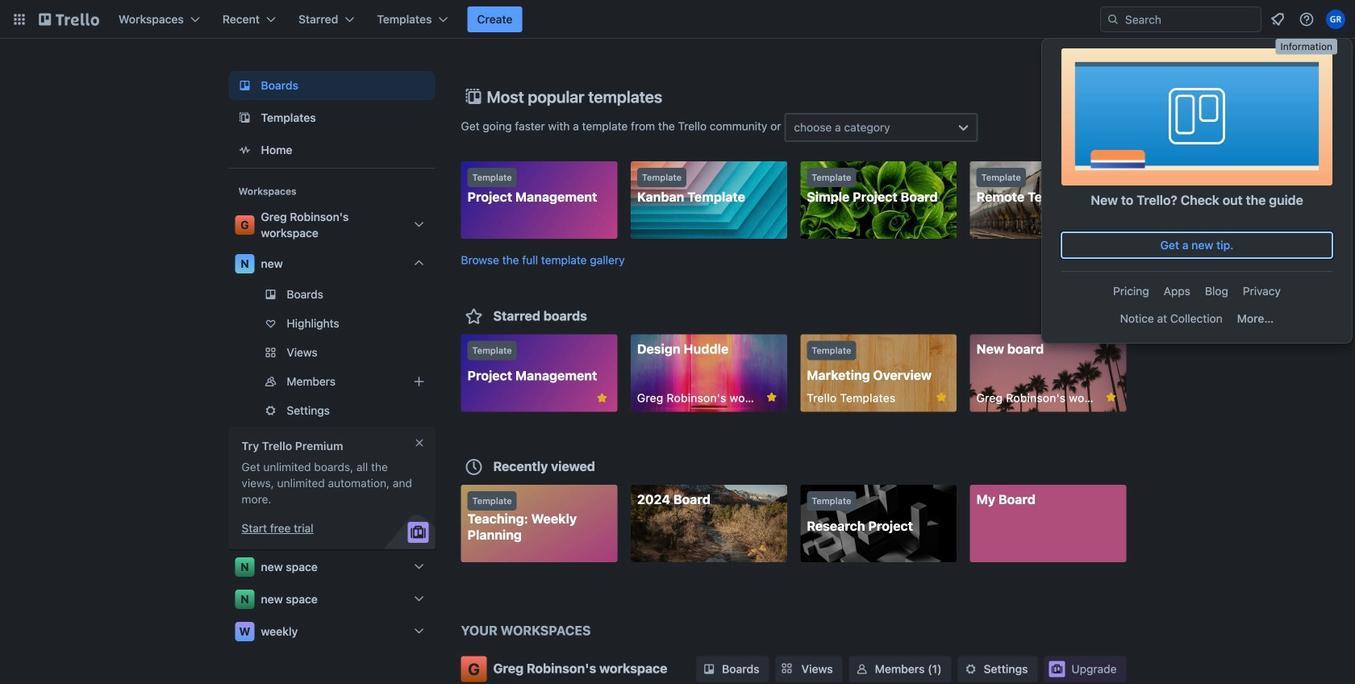 Task type: describe. For each thing, give the bounding box(es) containing it.
primary element
[[0, 0, 1355, 39]]

home image
[[235, 140, 255, 160]]

back to home image
[[39, 6, 99, 32]]

open information menu image
[[1299, 11, 1315, 27]]

0 horizontal spatial click to unstar this board. it will be removed from your starred list. image
[[595, 391, 609, 405]]

click to unstar this board. it will be removed from your starred list. image
[[934, 390, 949, 405]]

sm image
[[701, 661, 717, 677]]

add image
[[409, 372, 429, 391]]



Task type: vqa. For each thing, say whether or not it's contained in the screenshot.
Click to unstar My Board. It will be removed from your starred list. image
no



Task type: locate. For each thing, give the bounding box(es) containing it.
greg robinson (gregrobinson96) image
[[1326, 10, 1346, 29]]

tooltip
[[1276, 39, 1338, 55]]

search image
[[1107, 13, 1120, 26]]

2 sm image from the left
[[963, 661, 979, 677]]

1 sm image from the left
[[854, 661, 870, 677]]

click to unstar this board. it will be removed from your starred list. image
[[765, 390, 779, 405], [595, 391, 609, 405]]

board image
[[235, 76, 255, 95]]

sm image
[[854, 661, 870, 677], [963, 661, 979, 677]]

0 horizontal spatial sm image
[[854, 661, 870, 677]]

1 horizontal spatial sm image
[[963, 661, 979, 677]]

Search field
[[1100, 6, 1262, 32]]

1 horizontal spatial click to unstar this board. it will be removed from your starred list. image
[[765, 390, 779, 405]]

template board image
[[235, 108, 255, 127]]

0 notifications image
[[1268, 10, 1287, 29]]



